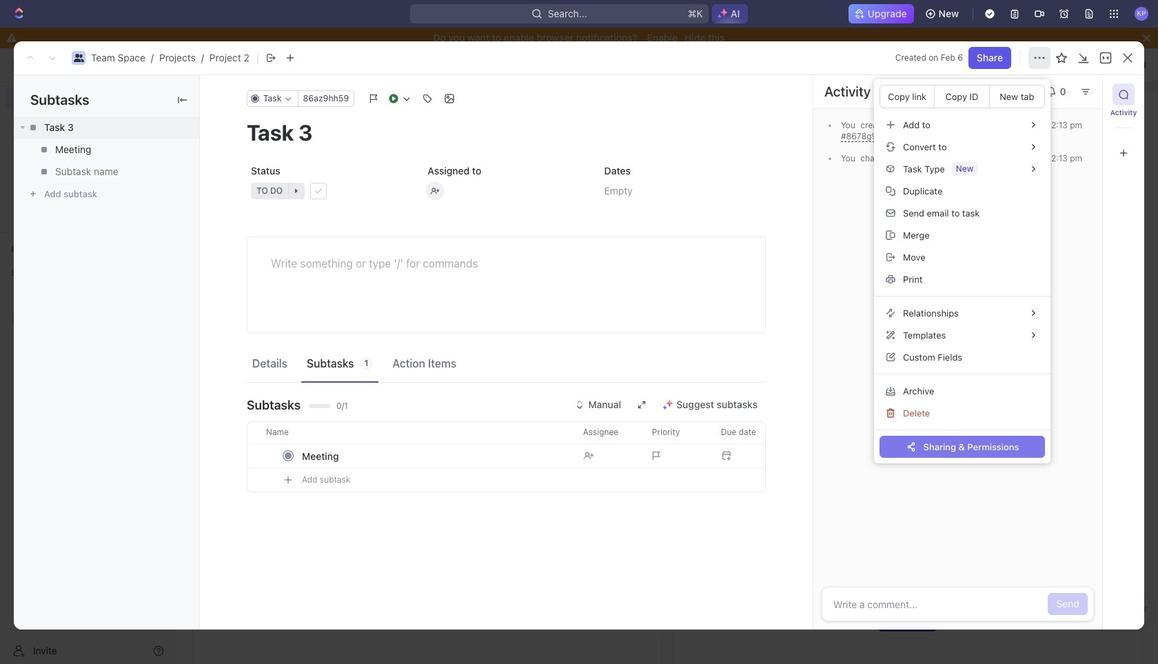 Task type: describe. For each thing, give the bounding box(es) containing it.
0 vertical spatial task 3
[[44, 121, 74, 133]]

layout
[[611, 71, 641, 83]]

add to
[[903, 119, 931, 130]]

🏡 customize your home! turning on edit layout allows you to drag, drop, and resize cards. learn more
[[422, 71, 884, 83]]

projects link
[[159, 52, 196, 63]]

team for team space / projects / project 2 |
[[91, 52, 115, 63]]

excel
[[1102, 605, 1122, 614]]

subtasks
[[717, 399, 758, 410]]

permissions
[[968, 441, 1020, 452]]

0 horizontal spatial 3
[[68, 121, 74, 133]]

0 horizontal spatial here.
[[941, 590, 960, 601]]

invite
[[33, 644, 57, 656]]

layout:
[[970, 59, 999, 70]]

spaces
[[11, 268, 40, 278]]

2 / from the left
[[201, 52, 204, 63]]

docs link
[[6, 134, 170, 157]]

favorites button
[[6, 241, 61, 258]]

pm for changed status from
[[1070, 153, 1083, 163]]

0 vertical spatial this
[[708, 32, 725, 43]]

-
[[889, 131, 893, 141]]

share button
[[969, 47, 1012, 69]]

timesheets link
[[6, 181, 170, 203]]

0 vertical spatial more
[[862, 71, 884, 83]]

customize
[[437, 71, 485, 83]]

86az9hh59
[[303, 93, 349, 103]]

inbox link
[[6, 111, 170, 133]]

1 vertical spatial meeting
[[302, 450, 339, 462]]

0 vertical spatial feb
[[941, 52, 956, 63]]

to right assigned
[[870, 590, 877, 601]]

0 vertical spatial will
[[923, 288, 936, 299]]

2 vertical spatial task
[[914, 618, 930, 628]]

manage
[[1046, 59, 1082, 70]]

you created this task by copying #8678g9yjr - task 3
[[841, 120, 971, 141]]

id
[[970, 91, 979, 102]]

email
[[927, 207, 949, 218]]

to right convert
[[939, 141, 947, 152]]

calendars
[[883, 288, 921, 299]]

home inside sidebar navigation
[[33, 92, 60, 104]]

0 vertical spatial here.
[[961, 288, 981, 299]]

86az9hh59 button
[[298, 90, 355, 107]]

work
[[228, 390, 255, 403]]

to right want on the left of page
[[492, 32, 501, 43]]

status
[[251, 165, 280, 177]]

add to button
[[880, 114, 1046, 136]]

open
[[973, 153, 996, 163]]

hide
[[685, 32, 706, 43]]

task for to
[[963, 207, 980, 218]]

& for permissions
[[959, 441, 965, 452]]

tasks assigned to you will appear here.
[[808, 590, 963, 601]]

tab
[[1021, 91, 1035, 102]]

custom fields
[[903, 351, 963, 362]]

task for this
[[910, 120, 926, 130]]

add for add to
[[903, 119, 920, 130]]

assigned to
[[428, 165, 482, 177]]

space for team space / projects / project 2 |
[[118, 52, 145, 63]]

sharing & permissions
[[924, 441, 1020, 452]]

action
[[393, 357, 425, 369]]

task 1 link
[[204, 310, 656, 332]]

|
[[256, 51, 259, 64]]

sidebar navigation
[[0, 48, 176, 664]]

team for team space
[[229, 182, 253, 194]]

drop,
[[730, 71, 753, 83]]

search...
[[548, 8, 588, 19]]

activity inside the task sidebar navigation tab list
[[1111, 108, 1137, 117]]

send for send email to task
[[903, 207, 925, 218]]

feb for changed status from
[[1017, 153, 1032, 163]]

relationships button
[[880, 302, 1046, 324]]

task inside you created this task by copying #8678g9yjr - task 3
[[895, 131, 913, 141]]

add to button
[[880, 114, 1046, 136]]

copy link
[[888, 91, 927, 102]]

1 horizontal spatial edit
[[950, 59, 967, 70]]

suggest subtasks button
[[655, 394, 766, 416]]

changed
[[861, 153, 895, 163]]

afternoon,
[[253, 110, 330, 130]]

my
[[210, 390, 225, 403]]

assigned for assigned to
[[428, 165, 470, 177]]

send email to task
[[903, 207, 980, 218]]

task 1
[[229, 314, 256, 326]]

task left type
[[903, 163, 922, 174]]

add for add calendar integrations
[[862, 313, 877, 323]]

to up convert to
[[923, 119, 931, 130]]

share
[[977, 52, 1003, 63]]

home!
[[509, 71, 539, 83]]

copy for copy id
[[946, 91, 968, 102]]

dashboards
[[33, 163, 87, 174]]

1 horizontal spatial 3
[[252, 226, 258, 238]]

2 for task
[[252, 292, 258, 304]]

0 vertical spatial meeting
[[55, 143, 91, 155]]

3 inside you created this task by copying #8678g9yjr - task 3
[[916, 131, 921, 141]]

copy id
[[946, 91, 979, 102]]

activity inside task sidebar content section
[[825, 83, 871, 99]]

1 vertical spatial team space link
[[204, 177, 656, 199]]

task 2 link
[[204, 288, 656, 310]]

Edit task name text field
[[247, 119, 766, 146]]

agenda
[[788, 288, 817, 299]]

add calendar integrations
[[862, 313, 964, 323]]

1 for task 1
[[252, 314, 256, 326]]

favorites
[[11, 244, 47, 254]]

sharing & permissions button
[[880, 436, 1046, 458]]

1 horizontal spatial learn
[[983, 288, 1005, 299]]

feb 6 at 2:13 pm for created this task by copying
[[1017, 120, 1083, 130]]

new for new button on the top right of the page
[[939, 8, 959, 19]]

merge
[[903, 229, 930, 240]]

timesheets
[[33, 186, 85, 198]]

created on feb 6
[[896, 52, 963, 63]]

today button
[[1076, 179, 1111, 195]]

recents
[[210, 159, 252, 171]]

inbox
[[33, 116, 57, 128]]

1 vertical spatial meeting link
[[299, 446, 572, 466]]

0 vertical spatial user group image
[[73, 54, 84, 62]]

0 vertical spatial 6
[[958, 52, 963, 63]]

convert to
[[903, 141, 947, 152]]

send email to task button
[[880, 202, 1046, 224]]

do you want to enable browser notifications? enable hide this
[[433, 32, 725, 43]]

allows
[[644, 71, 671, 83]]

0 horizontal spatial meeting link
[[14, 139, 199, 161]]

you for you created this task by copying #8678g9yjr - task 3
[[841, 120, 856, 130]]

appear
[[911, 590, 938, 601]]

integrations
[[916, 313, 964, 323]]

sharing
[[924, 441, 957, 452]]

archive button
[[880, 380, 1046, 402]]

type
[[925, 163, 945, 174]]

details button
[[247, 350, 293, 376]]

task down task 2
[[229, 314, 249, 326]]

0 vertical spatial team space link
[[91, 52, 145, 63]]

move
[[903, 251, 926, 262]]

items
[[820, 288, 841, 299]]

1 vertical spatial you
[[674, 71, 690, 83]]



Task type: vqa. For each thing, say whether or not it's contained in the screenshot.
1 Due
no



Task type: locate. For each thing, give the bounding box(es) containing it.
0 horizontal spatial subtasks
[[30, 92, 89, 108]]

details
[[252, 357, 288, 369]]

this inside you created this task by copying #8678g9yjr - task 3
[[893, 120, 907, 130]]

duplicate
[[903, 185, 943, 196]]

‎task for ‎task 1
[[229, 248, 249, 260]]

meeting up dashboards
[[55, 143, 91, 155]]

pm left the task sidebar navigation tab list at the top right
[[1070, 120, 1083, 130]]

learn more link up relationships dropdown button
[[983, 288, 1027, 299]]

3 up docs link
[[68, 121, 74, 133]]

activity down cards.
[[825, 83, 871, 99]]

you up add task button
[[880, 590, 894, 601]]

2 horizontal spatial you
[[880, 590, 894, 601]]

1
[[252, 248, 256, 260], [252, 314, 256, 326], [364, 358, 369, 368]]

2 vertical spatial 1
[[364, 358, 369, 368]]

1 up the ‎task 2
[[252, 248, 256, 260]]

1 horizontal spatial on
[[929, 52, 939, 63]]

edit left layout
[[591, 71, 609, 83]]

3 down add to
[[916, 131, 921, 141]]

on right created
[[929, 52, 939, 63]]

task inside you created this task by copying #8678g9yjr - task 3
[[910, 120, 926, 130]]

status
[[897, 153, 921, 163]]

1 vertical spatial more
[[1007, 288, 1027, 299]]

task left by
[[910, 120, 926, 130]]

0 horizontal spatial user group image
[[14, 314, 24, 323]]

6 right open
[[1034, 153, 1039, 163]]

cards.
[[804, 71, 831, 83]]

add for add task
[[895, 618, 911, 628]]

team space link up home link
[[91, 52, 145, 63]]

assigned
[[832, 590, 867, 601]]

1 horizontal spatial copy
[[946, 91, 968, 102]]

changed status from
[[859, 153, 944, 163]]

/
[[151, 52, 154, 63], [201, 52, 204, 63]]

0 horizontal spatial &
[[959, 441, 965, 452]]

show
[[938, 288, 959, 299]]

activity down 'cards'
[[1111, 108, 1137, 117]]

at for changed status from
[[1042, 153, 1049, 163]]

from right items
[[843, 288, 861, 299]]

learn more link for 🏡 customize your home! turning on edit layout allows you to drag, drop, and resize cards.
[[834, 71, 884, 83]]

meeting link
[[14, 139, 199, 161], [299, 446, 572, 466]]

task 3 link up ‎task 2 link
[[204, 221, 656, 243]]

to right email
[[952, 207, 960, 218]]

manage cards
[[1046, 59, 1112, 70]]

1 vertical spatial pm
[[1070, 153, 1083, 163]]

print button
[[880, 268, 1046, 290]]

add left calendar
[[862, 313, 877, 323]]

add calendar integrations button
[[845, 310, 970, 327]]

space down status on the top of the page
[[256, 182, 283, 194]]

task up task 1
[[229, 292, 249, 304]]

enable
[[504, 32, 534, 43]]

add left by
[[903, 119, 920, 130]]

‎task up the ‎task 2
[[229, 248, 249, 260]]

0 horizontal spatial space
[[118, 52, 145, 63]]

1 horizontal spatial activity
[[1111, 108, 1137, 117]]

notifications?
[[576, 32, 638, 43]]

team
[[91, 52, 115, 63], [229, 182, 253, 194]]

task down appear
[[914, 618, 930, 628]]

1 horizontal spatial space
[[256, 182, 283, 194]]

more
[[862, 71, 884, 83], [1007, 288, 1027, 299]]

team down "recents"
[[229, 182, 253, 194]]

1 horizontal spatial you
[[674, 71, 690, 83]]

home link
[[6, 88, 170, 110]]

3
[[68, 121, 74, 133], [916, 131, 921, 141], [252, 226, 258, 238]]

0 horizontal spatial edit
[[591, 71, 609, 83]]

0 vertical spatial space
[[118, 52, 145, 63]]

to left drag,
[[692, 71, 701, 83]]

0 horizontal spatial team
[[91, 52, 115, 63]]

at for created this task by copying
[[1042, 120, 1049, 130]]

do
[[433, 32, 446, 43]]

6 left layout:
[[958, 52, 963, 63]]

tree
[[6, 284, 170, 470]]

upgrade link
[[849, 4, 914, 23]]

0 horizontal spatial on
[[578, 71, 589, 83]]

good
[[209, 110, 250, 130]]

0 vertical spatial task 3 link
[[14, 117, 199, 139]]

0 vertical spatial 1
[[252, 248, 256, 260]]

3 up ‎task 1
[[252, 226, 258, 238]]

you right do
[[449, 32, 465, 43]]

1 horizontal spatial home
[[201, 59, 227, 70]]

you
[[449, 32, 465, 43], [674, 71, 690, 83], [880, 590, 894, 601]]

will
[[923, 288, 936, 299], [896, 590, 909, 601]]

you inside you created this task by copying #8678g9yjr - task 3
[[841, 120, 856, 130]]

to left open
[[954, 153, 965, 163]]

feb right open
[[1017, 153, 1032, 163]]

new tab button
[[990, 86, 1045, 108]]

and
[[756, 71, 772, 83]]

1 you from the top
[[841, 120, 856, 130]]

from inside task sidebar content section
[[923, 153, 941, 163]]

1 feb 6 at 2:13 pm from the top
[[1017, 120, 1083, 130]]

1 at from the top
[[1042, 120, 1049, 130]]

more up relationships dropdown button
[[1007, 288, 1027, 299]]

team space link down assigned to
[[204, 177, 656, 199]]

add task
[[895, 618, 930, 628]]

1 horizontal spatial subtasks
[[247, 398, 301, 412]]

home right projects on the left of page
[[201, 59, 227, 70]]

2 vertical spatial add
[[895, 618, 911, 628]]

task 3 up the docs
[[44, 121, 74, 133]]

custom
[[903, 351, 936, 362]]

feb for created this task by copying
[[1017, 120, 1032, 130]]

6 for changed status from
[[1034, 153, 1039, 163]]

/ left projects "link"
[[151, 52, 154, 63]]

2 vertical spatial subtasks
[[247, 398, 301, 412]]

⌘k
[[688, 8, 704, 19]]

new left tab
[[1000, 91, 1019, 102]]

2:13 for changed status from
[[1052, 153, 1068, 163]]

6 down tab
[[1034, 120, 1039, 130]]

new for tab
[[1000, 91, 1019, 102]]

add task button
[[879, 615, 936, 632]]

copy left the id
[[946, 91, 968, 102]]

0 vertical spatial activity
[[825, 83, 871, 99]]

task 2
[[229, 292, 258, 304]]

project 2 link
[[210, 52, 249, 63]]

0 vertical spatial learn
[[834, 71, 859, 83]]

project
[[210, 52, 241, 63]]

here. right appear
[[941, 590, 960, 601]]

‎task down ‎task 1
[[229, 270, 249, 282]]

1 vertical spatial 1
[[252, 314, 256, 326]]

2
[[244, 52, 249, 63], [252, 270, 258, 282], [252, 292, 258, 304]]

calendar
[[880, 313, 914, 323]]

1 horizontal spatial learn more link
[[983, 288, 1027, 299]]

this up -
[[893, 120, 907, 130]]

convert to button
[[880, 136, 1046, 158]]

more up "copy link" button
[[862, 71, 884, 83]]

2 ‎task from the top
[[229, 270, 249, 282]]

archive
[[903, 385, 935, 396]]

0 vertical spatial send
[[903, 207, 925, 218]]

team up home link
[[91, 52, 115, 63]]

1 vertical spatial task
[[963, 207, 980, 218]]

here.
[[961, 288, 981, 299], [941, 590, 960, 601]]

0 horizontal spatial task 3 link
[[14, 117, 199, 139]]

2 you from the top
[[841, 153, 856, 163]]

action items button
[[387, 350, 462, 376]]

docs
[[33, 139, 56, 151]]

1 vertical spatial user group image
[[14, 314, 24, 323]]

1 vertical spatial ‎task
[[229, 270, 249, 282]]

from for items
[[843, 288, 861, 299]]

user group image inside tree
[[14, 314, 24, 323]]

subtasks up 0/1
[[307, 357, 354, 369]]

0 horizontal spatial meeting
[[55, 143, 91, 155]]

good afternoon, kendall
[[209, 110, 389, 130]]

1 ‎task from the top
[[229, 248, 249, 260]]

0 vertical spatial add
[[903, 119, 920, 130]]

1 pm from the top
[[1070, 120, 1083, 130]]

2 copy from the left
[[946, 91, 968, 102]]

1 left action
[[364, 358, 369, 368]]

1 vertical spatial send
[[1057, 598, 1080, 610]]

2:13 for created this task by copying
[[1052, 120, 1068, 130]]

space left projects "link"
[[118, 52, 145, 63]]

1 horizontal spatial team
[[229, 182, 253, 194]]

you up #8678g9yjr
[[841, 120, 856, 130]]

1 horizontal spatial task 3 link
[[204, 221, 656, 243]]

pm up today
[[1070, 153, 1083, 163]]

send for send
[[1057, 598, 1080, 610]]

1 vertical spatial feb
[[1017, 120, 1032, 130]]

0 vertical spatial 2:13
[[1052, 120, 1068, 130]]

‎task 1
[[229, 248, 256, 260]]

will left show
[[923, 288, 936, 299]]

space
[[118, 52, 145, 63], [256, 182, 283, 194]]

1 vertical spatial here.
[[941, 590, 960, 601]]

0 vertical spatial your
[[487, 71, 507, 83]]

‎task 2 link
[[204, 266, 656, 288]]

1 horizontal spatial send
[[1057, 598, 1080, 610]]

0 horizontal spatial learn more link
[[834, 71, 884, 83]]

0 vertical spatial at
[[1042, 120, 1049, 130]]

🏡
[[422, 71, 435, 83]]

&
[[959, 441, 965, 452], [1124, 605, 1129, 614]]

my work
[[210, 390, 255, 403]]

0 vertical spatial feb 6 at 2:13 pm
[[1017, 120, 1083, 130]]

from
[[923, 153, 941, 163], [843, 288, 861, 299]]

task
[[44, 121, 65, 133], [895, 131, 913, 141], [903, 163, 922, 174], [229, 226, 249, 238], [229, 292, 249, 304], [229, 314, 249, 326]]

0 vertical spatial on
[[929, 52, 939, 63]]

alert
[[176, 62, 1159, 92]]

send left "excel"
[[1057, 598, 1080, 610]]

new button
[[920, 3, 968, 25]]

add inside dropdown button
[[903, 119, 920, 130]]

team space
[[229, 182, 283, 194]]

here. up relationships button
[[961, 288, 981, 299]]

2 pm from the top
[[1070, 153, 1083, 163]]

2 for ‎task
[[252, 270, 258, 282]]

task up the docs
[[44, 121, 65, 133]]

‎task for ‎task 2
[[229, 270, 249, 282]]

at down the new tab button
[[1042, 120, 1049, 130]]

2:13
[[1052, 120, 1068, 130], [1052, 153, 1068, 163]]

turning
[[541, 71, 575, 83]]

0 vertical spatial team
[[91, 52, 115, 63]]

pm for created this task by copying
[[1070, 120, 1083, 130]]

learn more link for agenda items from your calendars will show here.
[[983, 288, 1027, 299]]

0 horizontal spatial more
[[862, 71, 884, 83]]

meeting down 0/1
[[302, 450, 339, 462]]

learn right cards.
[[834, 71, 859, 83]]

‎task 2
[[229, 270, 258, 282]]

will left appear
[[896, 590, 909, 601]]

1 vertical spatial 6
[[1034, 120, 1039, 130]]

0 horizontal spatial your
[[487, 71, 507, 83]]

feb 6 at 2:13 pm for changed status from
[[1017, 153, 1083, 163]]

new down convert to dropdown button
[[956, 163, 974, 174]]

csv
[[1132, 605, 1147, 614]]

1 2:13 from the top
[[1052, 120, 1068, 130]]

learn up relationships button
[[983, 288, 1005, 299]]

1 vertical spatial learn more link
[[983, 288, 1027, 299]]

0 vertical spatial you
[[841, 120, 856, 130]]

feb down tab
[[1017, 120, 1032, 130]]

2 horizontal spatial subtasks
[[307, 357, 354, 369]]

you right the allows at the right top of page
[[674, 71, 690, 83]]

1 horizontal spatial team space link
[[204, 177, 656, 199]]

user group image up home link
[[73, 54, 84, 62]]

today
[[1082, 181, 1106, 192]]

on right turning
[[578, 71, 589, 83]]

& left 'csv' at the bottom of the page
[[1124, 605, 1129, 614]]

task sidebar navigation tab list
[[1109, 83, 1139, 164]]

2 feb 6 at 2:13 pm from the top
[[1017, 153, 1083, 163]]

tasks
[[808, 590, 830, 601]]

your left calendars at the right of the page
[[864, 288, 881, 299]]

& for csv
[[1124, 605, 1129, 614]]

0 horizontal spatial activity
[[825, 83, 871, 99]]

2 inside team space / projects / project 2 |
[[244, 52, 249, 63]]

home up "inbox"
[[33, 92, 60, 104]]

from down convert to
[[923, 153, 941, 163]]

you down #8678g9yjr
[[841, 153, 856, 163]]

new up created on feb 6
[[939, 8, 959, 19]]

2 left |
[[244, 52, 249, 63]]

0 horizontal spatial /
[[151, 52, 154, 63]]

send inside task sidebar content section
[[1057, 598, 1080, 610]]

1 vertical spatial task 3 link
[[204, 221, 656, 243]]

agenda items from your calendars will show here. learn more
[[788, 288, 1027, 299]]

2 vertical spatial 2
[[252, 292, 258, 304]]

you for you
[[841, 153, 856, 163]]

copying
[[940, 120, 971, 130]]

templates
[[903, 329, 946, 340]]

learn more link right cards.
[[834, 71, 884, 83]]

2 vertical spatial feb
[[1017, 153, 1032, 163]]

1 horizontal spatial meeting link
[[299, 446, 572, 466]]

0 vertical spatial you
[[449, 32, 465, 43]]

tree inside sidebar navigation
[[6, 284, 170, 470]]

& right sharing
[[959, 441, 965, 452]]

subtasks up "inbox"
[[30, 92, 89, 108]]

2 up task 2
[[252, 270, 258, 282]]

2 at from the top
[[1042, 153, 1049, 163]]

1 down task 2
[[252, 314, 256, 326]]

0 vertical spatial from
[[923, 153, 941, 163]]

edit
[[950, 59, 967, 70], [591, 71, 609, 83]]

your left home!
[[487, 71, 507, 83]]

1 vertical spatial at
[[1042, 153, 1049, 163]]

feb 6 at 2:13 pm down tab
[[1017, 120, 1083, 130]]

1 vertical spatial on
[[578, 71, 589, 83]]

created
[[861, 120, 891, 130]]

suggest subtasks
[[677, 399, 758, 410]]

#8678g9yjr
[[841, 131, 887, 141]]

templates button
[[880, 324, 1046, 346]]

send
[[903, 207, 925, 218], [1057, 598, 1080, 610]]

send button
[[1048, 593, 1088, 615]]

0 vertical spatial assigned
[[428, 165, 470, 177]]

task down duplicate button
[[963, 207, 980, 218]]

subtasks down details button
[[247, 398, 301, 412]]

0 vertical spatial home
[[201, 59, 227, 70]]

2 vertical spatial new
[[956, 163, 974, 174]]

space for team space
[[256, 182, 283, 194]]

1 vertical spatial 2
[[252, 270, 258, 282]]

1 vertical spatial subtasks
[[307, 357, 354, 369]]

delete
[[903, 407, 930, 418]]

user group image
[[73, 54, 84, 62], [14, 314, 24, 323]]

this right hide at the right of the page
[[708, 32, 725, 43]]

from for status
[[923, 153, 941, 163]]

new inside button
[[1000, 91, 1019, 102]]

space inside team space / projects / project 2 |
[[118, 52, 145, 63]]

to left me
[[741, 390, 752, 403]]

relationships button
[[880, 302, 1046, 324]]

1 / from the left
[[151, 52, 154, 63]]

Subtask name text field
[[55, 166, 161, 177]]

copy left link
[[888, 91, 910, 102]]

cards
[[1085, 59, 1112, 70]]

task 3 link down home link
[[14, 117, 199, 139]]

add down tasks assigned to you will appear here. at the bottom of the page
[[895, 618, 911, 628]]

at right open
[[1042, 153, 1049, 163]]

1 vertical spatial add
[[862, 313, 877, 323]]

new inside button
[[939, 8, 959, 19]]

copy for copy link
[[888, 91, 910, 102]]

alert containing 🏡 customize your home! turning on edit layout allows you to drag, drop, and resize cards.
[[176, 62, 1159, 92]]

2 vertical spatial you
[[880, 590, 894, 601]]

2 horizontal spatial 3
[[916, 131, 921, 141]]

6 for created this task by copying
[[1034, 120, 1039, 130]]

team inside team space / projects / project 2 |
[[91, 52, 115, 63]]

task 3 up ‎task 1
[[229, 226, 258, 238]]

1 vertical spatial &
[[1124, 605, 1129, 614]]

task sidebar content section
[[813, 75, 1103, 630]]

1 vertical spatial will
[[896, 590, 909, 601]]

1 horizontal spatial your
[[864, 288, 881, 299]]

& inside button
[[959, 441, 965, 452]]

1 vertical spatial new
[[1000, 91, 1019, 102]]

0 horizontal spatial home
[[33, 92, 60, 104]]

to inside task sidebar content section
[[954, 153, 965, 163]]

1 copy from the left
[[888, 91, 910, 102]]

me
[[754, 390, 771, 403]]

1 horizontal spatial more
[[1007, 288, 1027, 299]]

2 down the ‎task 2
[[252, 292, 258, 304]]

edit left layout:
[[950, 59, 967, 70]]

send up merge
[[903, 207, 925, 218]]

0 vertical spatial new
[[939, 8, 959, 19]]

0 horizontal spatial team space link
[[91, 52, 145, 63]]

1 horizontal spatial this
[[893, 120, 907, 130]]

copy
[[888, 91, 910, 102], [946, 91, 968, 102]]

1 horizontal spatial task 3
[[229, 226, 258, 238]]

subtasks
[[30, 92, 89, 108], [307, 357, 354, 369], [247, 398, 301, 412]]

1 horizontal spatial from
[[923, 153, 941, 163]]

merge button
[[880, 224, 1046, 246]]

upgrade
[[868, 8, 907, 19]]

suggest
[[677, 399, 714, 410]]

feb left layout:
[[941, 52, 956, 63]]

1 vertical spatial your
[[864, 288, 881, 299]]

1 horizontal spatial will
[[923, 288, 936, 299]]

1 vertical spatial activity
[[1111, 108, 1137, 117]]

1 for ‎task 1
[[252, 248, 256, 260]]

1 vertical spatial you
[[841, 153, 856, 163]]

assigned for assigned to me
[[690, 390, 738, 403]]

/ left the project
[[201, 52, 204, 63]]

user group image down the "spaces"
[[14, 314, 24, 323]]

to down edit task name 'text field'
[[472, 165, 482, 177]]

at
[[1042, 120, 1049, 130], [1042, 153, 1049, 163]]

task up ‎task 1
[[229, 226, 249, 238]]

1 horizontal spatial &
[[1124, 605, 1129, 614]]

task right -
[[895, 131, 913, 141]]

2 2:13 from the top
[[1052, 153, 1068, 163]]

0 horizontal spatial will
[[896, 590, 909, 601]]



